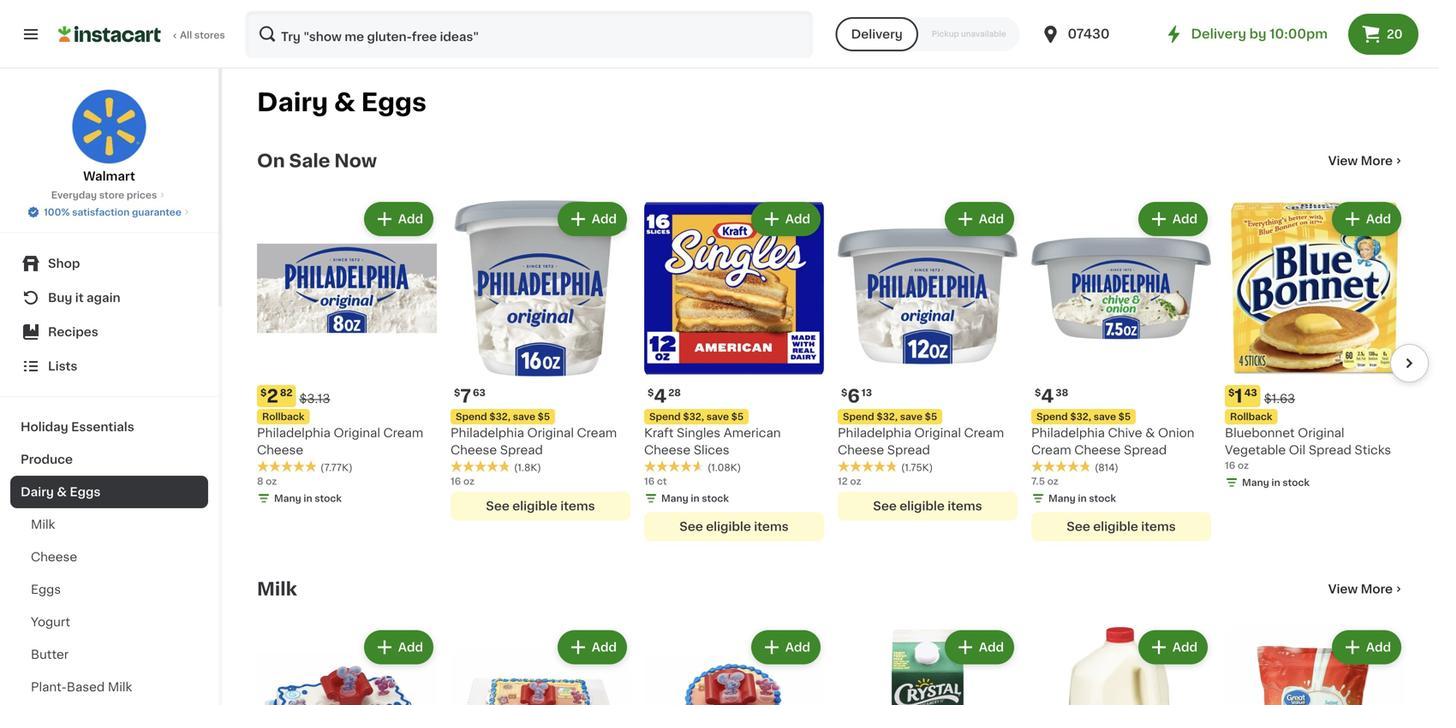 Task type: describe. For each thing, give the bounding box(es) containing it.
onion
[[1158, 427, 1194, 439]]

delivery for delivery
[[851, 28, 903, 40]]

10:00pm
[[1270, 28, 1328, 40]]

recipes
[[48, 326, 98, 338]]

now
[[334, 152, 377, 170]]

$5 for $ 4 28
[[731, 412, 744, 422]]

items for $ 4 38
[[1141, 521, 1176, 533]]

7.5 oz
[[1031, 477, 1059, 487]]

stock for kraft singles american cheese slices
[[702, 494, 729, 504]]

see eligible items button for $ 4 28
[[644, 513, 824, 542]]

spend for $ 4 38
[[1036, 412, 1068, 422]]

original inside 'bluebonnet original vegetable oil spread sticks 16 oz'
[[1298, 427, 1344, 439]]

cream for (7.77k)
[[383, 427, 423, 439]]

philadelphia inside philadelphia original cream cheese
[[257, 427, 331, 439]]

$32, for $ 4 38
[[1070, 412, 1091, 422]]

many in stock for philadelphia chive & onion cream cheese spread
[[1048, 494, 1116, 504]]

eligible for $ 7 63
[[512, 501, 557, 513]]

delivery by 10:00pm link
[[1164, 24, 1328, 45]]

spend $32, save $5 for $ 4 28
[[649, 412, 744, 422]]

more for on sale now
[[1361, 155, 1393, 167]]

28
[[668, 388, 681, 398]]

& inside "philadelphia chive & onion cream cheese spread"
[[1145, 427, 1155, 439]]

by
[[1249, 28, 1266, 40]]

oz for 4
[[1047, 477, 1059, 487]]

plant-based milk link
[[10, 672, 208, 704]]

eggs inside dairy & eggs link
[[70, 487, 101, 499]]

07430
[[1068, 28, 1110, 40]]

product group containing 2
[[257, 199, 437, 509]]

8
[[257, 477, 263, 487]]

see eligible items for $ 7 63
[[486, 501, 595, 513]]

eligible for $ 4 38
[[1093, 521, 1138, 533]]

service type group
[[836, 17, 1020, 51]]

cheese link
[[10, 541, 208, 574]]

16 ct
[[644, 477, 667, 487]]

instacart logo image
[[58, 24, 161, 45]]

chive
[[1108, 427, 1142, 439]]

$ 4 28
[[648, 388, 681, 406]]

sticks
[[1355, 445, 1391, 457]]

82
[[280, 388, 292, 398]]

on sale now
[[257, 152, 377, 170]]

eligible for $ 6 13
[[900, 501, 945, 513]]

oil
[[1289, 445, 1306, 457]]

cream for (1.75k)
[[964, 427, 1004, 439]]

yogurt link
[[10, 606, 208, 639]]

shop
[[48, 258, 80, 270]]

7
[[460, 388, 471, 406]]

see for $ 4 38
[[1067, 521, 1090, 533]]

save for $ 4 28
[[706, 412, 729, 422]]

$ for $ 4 28
[[648, 388, 654, 398]]

cream for (1.8k)
[[577, 427, 617, 439]]

6
[[847, 388, 860, 406]]

100%
[[44, 208, 70, 217]]

kraft
[[644, 427, 674, 439]]

philadelphia original cream cheese
[[257, 427, 423, 457]]

save for $ 4 38
[[1094, 412, 1116, 422]]

1 vertical spatial dairy & eggs
[[21, 487, 101, 499]]

0 vertical spatial dairy & eggs
[[257, 90, 426, 115]]

oz inside 'bluebonnet original vegetable oil spread sticks 16 oz'
[[1238, 461, 1249, 471]]

product group containing 6
[[838, 199, 1018, 521]]

spend $32, save $5 for $ 4 38
[[1036, 412, 1131, 422]]

philadelphia original cream cheese spread for 7
[[451, 427, 617, 457]]

cheese for 16 ct
[[644, 445, 691, 457]]

$1.63
[[1264, 393, 1295, 405]]

many in stock for philadelphia original cream cheese
[[274, 494, 342, 504]]

satisfaction
[[72, 208, 130, 217]]

essentials
[[71, 421, 134, 433]]

philadelphia for 7
[[451, 427, 524, 439]]

43
[[1244, 388, 1257, 398]]

all stores
[[180, 30, 225, 40]]

item carousel region
[[233, 192, 1429, 552]]

everyday store prices link
[[51, 188, 167, 202]]

holiday
[[21, 421, 68, 433]]

everyday
[[51, 191, 97, 200]]

walmart
[[83, 170, 135, 182]]

all
[[180, 30, 192, 40]]

yogurt
[[31, 617, 70, 629]]

vegetable
[[1225, 445, 1286, 457]]

on sale now link
[[257, 151, 377, 171]]

holiday essentials link
[[10, 411, 208, 444]]

store
[[99, 191, 124, 200]]

produce link
[[10, 444, 208, 476]]

$ 6 13
[[841, 388, 872, 406]]

1 vertical spatial dairy
[[21, 487, 54, 499]]

delivery by 10:00pm
[[1191, 28, 1328, 40]]

16 oz
[[451, 477, 475, 487]]

holiday essentials
[[21, 421, 134, 433]]

stock down oil
[[1283, 478, 1310, 488]]

4 for philadelphia
[[1041, 388, 1054, 406]]

plant-
[[31, 682, 67, 694]]

delivery button
[[836, 17, 918, 51]]

$5 for $ 4 38
[[1118, 412, 1131, 422]]

1 spread from the left
[[500, 445, 543, 457]]

1
[[1235, 388, 1243, 406]]

(7.77k)
[[320, 463, 353, 473]]

save for $ 7 63
[[513, 412, 535, 422]]

0 horizontal spatial milk
[[31, 519, 55, 531]]

cheese for 16 oz
[[451, 445, 497, 457]]

walmart link
[[72, 89, 147, 185]]

items for $ 6 13
[[948, 501, 982, 513]]

eggs link
[[10, 574, 208, 606]]

$5 for $ 6 13
[[925, 412, 937, 422]]

in down vegetable
[[1271, 478, 1280, 488]]

12
[[838, 477, 848, 487]]

see eligible items for $ 4 38
[[1067, 521, 1176, 533]]

lists
[[48, 361, 77, 373]]

12 oz
[[838, 477, 861, 487]]

0 horizontal spatial &
[[57, 487, 67, 499]]

100% satisfaction guarantee button
[[27, 202, 192, 219]]

save for $ 6 13
[[900, 412, 923, 422]]

items for $ 7 63
[[560, 501, 595, 513]]

in for kraft singles american cheese slices
[[691, 494, 699, 504]]

2 horizontal spatial eggs
[[361, 90, 426, 115]]

$2.82 original price: $3.13 element
[[257, 385, 437, 408]]

view more for on sale now
[[1328, 155, 1393, 167]]

philadelphia for 6
[[838, 427, 911, 439]]

again
[[87, 292, 120, 304]]

$1.43 original price: $1.63 element
[[1225, 385, 1405, 408]]

oz right 8
[[266, 477, 277, 487]]

$ 2 82
[[260, 388, 292, 406]]

38
[[1056, 388, 1068, 398]]

oz for 7
[[463, 477, 475, 487]]

walmart logo image
[[72, 89, 147, 164]]

product group containing 1
[[1225, 199, 1405, 493]]

singles
[[677, 427, 720, 439]]

16 for 4
[[644, 477, 655, 487]]

sale
[[289, 152, 330, 170]]

$ 7 63
[[454, 388, 486, 406]]

spread inside 'bluebonnet original vegetable oil spread sticks 16 oz'
[[1309, 445, 1352, 457]]

items for $ 4 28
[[754, 521, 789, 533]]

cheese up eggs link
[[31, 552, 77, 564]]

see for $ 6 13
[[873, 501, 897, 513]]

many for kraft singles american cheese slices
[[661, 494, 688, 504]]



Task type: vqa. For each thing, say whether or not it's contained in the screenshot.
Delivery
yes



Task type: locate. For each thing, give the bounding box(es) containing it.
0 horizontal spatial 16
[[451, 477, 461, 487]]

cheese for 12 oz
[[838, 445, 884, 457]]

dairy & eggs down produce
[[21, 487, 101, 499]]

recipes link
[[10, 315, 208, 349]]

eggs up yogurt
[[31, 584, 61, 596]]

spend for $ 6 13
[[843, 412, 874, 422]]

oz down vegetable
[[1238, 461, 1249, 471]]

0 vertical spatial view more
[[1328, 155, 1393, 167]]

4 save from the left
[[1094, 412, 1116, 422]]

1 philadelphia original cream cheese spread from the left
[[451, 427, 617, 457]]

1 vertical spatial view more
[[1328, 584, 1393, 596]]

3 spend from the left
[[843, 412, 874, 422]]

20
[[1387, 28, 1403, 40]]

1 horizontal spatial 16
[[644, 477, 655, 487]]

spend $32, save $5 down 13
[[843, 412, 937, 422]]

spread down chive
[[1124, 445, 1167, 457]]

0 horizontal spatial philadelphia original cream cheese spread
[[451, 427, 617, 457]]

4 $5 from the left
[[1118, 412, 1131, 422]]

see eligible items down (1.08k)
[[680, 521, 789, 533]]

butter
[[31, 649, 69, 661]]

eligible down (1.75k)
[[900, 501, 945, 513]]

view for milk
[[1328, 584, 1358, 596]]

in down philadelphia original cream cheese
[[304, 494, 312, 504]]

$ 4 38
[[1035, 388, 1068, 406]]

original for (7.77k)
[[334, 427, 380, 439]]

see eligible items down (1.75k)
[[873, 501, 982, 513]]

buy it again
[[48, 292, 120, 304]]

1 vertical spatial eggs
[[70, 487, 101, 499]]

oz right 12
[[850, 477, 861, 487]]

save up (1.75k)
[[900, 412, 923, 422]]

&
[[334, 90, 355, 115], [1145, 427, 1155, 439], [57, 487, 67, 499]]

original inside philadelphia original cream cheese
[[334, 427, 380, 439]]

1 horizontal spatial milk link
[[257, 579, 297, 600]]

3 $ from the left
[[648, 388, 654, 398]]

$ inside $ 7 63
[[454, 388, 460, 398]]

in down "philadelphia chive & onion cream cheese spread"
[[1078, 494, 1087, 504]]

1 horizontal spatial philadelphia original cream cheese spread
[[838, 427, 1004, 457]]

None search field
[[245, 10, 813, 58]]

16 inside 'bluebonnet original vegetable oil spread sticks 16 oz'
[[1225, 461, 1235, 471]]

5 $ from the left
[[1035, 388, 1041, 398]]

1 view from the top
[[1328, 155, 1358, 167]]

see eligible items button down (1.75k)
[[838, 492, 1018, 521]]

0 horizontal spatial dairy
[[21, 487, 54, 499]]

4 original from the left
[[1298, 427, 1344, 439]]

many down 8 oz
[[274, 494, 301, 504]]

cheese for 8 oz
[[257, 445, 303, 457]]

Search field
[[247, 12, 812, 57]]

cheese up "12 oz"
[[838, 445, 884, 457]]

cheese inside philadelphia original cream cheese
[[257, 445, 303, 457]]

0 vertical spatial view
[[1328, 155, 1358, 167]]

$32, for $ 7 63
[[489, 412, 511, 422]]

2 save from the left
[[706, 412, 729, 422]]

2 view more link from the top
[[1328, 581, 1405, 598]]

1 $ from the left
[[260, 388, 267, 398]]

1 vertical spatial more
[[1361, 584, 1393, 596]]

cheese
[[257, 445, 303, 457], [451, 445, 497, 457], [644, 445, 691, 457], [838, 445, 884, 457], [1074, 445, 1121, 457], [31, 552, 77, 564]]

0 horizontal spatial milk link
[[10, 509, 208, 541]]

2 horizontal spatial milk
[[257, 581, 297, 599]]

$ inside $ 1 43 $1.63
[[1228, 388, 1235, 398]]

stock down (814)
[[1089, 494, 1116, 504]]

delivery inside button
[[851, 28, 903, 40]]

philadelphia down $ 7 63
[[451, 427, 524, 439]]

2 spend $32, save $5 from the left
[[649, 412, 744, 422]]

philadelphia original cream cheese spread up (1.8k)
[[451, 427, 617, 457]]

everyday store prices
[[51, 191, 157, 200]]

07430 button
[[1040, 10, 1143, 58]]

4 for kraft
[[654, 388, 667, 406]]

2 $32, from the left
[[683, 412, 704, 422]]

1 rollback from the left
[[262, 412, 304, 422]]

stock for philadelphia chive & onion cream cheese spread
[[1089, 494, 1116, 504]]

original
[[334, 427, 380, 439], [527, 427, 574, 439], [914, 427, 961, 439], [1298, 427, 1344, 439]]

many in stock down ct
[[661, 494, 729, 504]]

$ 1 43 $1.63
[[1228, 388, 1295, 406]]

spend $32, save $5 up "singles"
[[649, 412, 744, 422]]

see eligible items for $ 4 28
[[680, 521, 789, 533]]

rollback down $ 2 82
[[262, 412, 304, 422]]

2 $ from the left
[[454, 388, 460, 398]]

buy
[[48, 292, 72, 304]]

plant-based milk
[[31, 682, 132, 694]]

4 $ from the left
[[841, 388, 847, 398]]

ct
[[657, 477, 667, 487]]

spend
[[456, 412, 487, 422], [649, 412, 681, 422], [843, 412, 874, 422], [1036, 412, 1068, 422]]

0 vertical spatial eggs
[[361, 90, 426, 115]]

view more link for on sale now
[[1328, 152, 1405, 170]]

$5 up chive
[[1118, 412, 1131, 422]]

1 vertical spatial milk
[[257, 581, 297, 599]]

3 $32, from the left
[[877, 412, 898, 422]]

0 horizontal spatial 4
[[654, 388, 667, 406]]

16 for 7
[[451, 477, 461, 487]]

philadelphia for 4
[[1031, 427, 1105, 439]]

butter link
[[10, 639, 208, 672]]

many for philadelphia original cream cheese
[[274, 494, 301, 504]]

in for philadelphia chive & onion cream cheese spread
[[1078, 494, 1087, 504]]

see
[[486, 501, 509, 513], [873, 501, 897, 513], [680, 521, 703, 533], [1067, 521, 1090, 533]]

philadelphia
[[257, 427, 331, 439], [451, 427, 524, 439], [838, 427, 911, 439], [1031, 427, 1105, 439]]

1 philadelphia from the left
[[257, 427, 331, 439]]

8 oz
[[257, 477, 277, 487]]

1 view more link from the top
[[1328, 152, 1405, 170]]

63
[[473, 388, 486, 398]]

see for $ 7 63
[[486, 501, 509, 513]]

0 vertical spatial more
[[1361, 155, 1393, 167]]

$ left 63
[[454, 388, 460, 398]]

$32,
[[489, 412, 511, 422], [683, 412, 704, 422], [877, 412, 898, 422], [1070, 412, 1091, 422]]

1 horizontal spatial eggs
[[70, 487, 101, 499]]

bluebonnet
[[1225, 427, 1295, 439]]

spend up kraft
[[649, 412, 681, 422]]

original up (1.75k)
[[914, 427, 961, 439]]

american
[[724, 427, 781, 439]]

2 view more from the top
[[1328, 584, 1393, 596]]

$ for $ 4 38
[[1035, 388, 1041, 398]]

many in stock down (7.77k) at bottom left
[[274, 494, 342, 504]]

$ inside $ 2 82
[[260, 388, 267, 398]]

spend $32, save $5 for $ 6 13
[[843, 412, 937, 422]]

eligible down (1.08k)
[[706, 521, 751, 533]]

cheese down kraft
[[644, 445, 691, 457]]

see eligible items button down (1.08k)
[[644, 513, 824, 542]]

spend $32, save $5 for $ 7 63
[[456, 412, 550, 422]]

cheese inside "philadelphia chive & onion cream cheese spread"
[[1074, 445, 1121, 457]]

see eligible items
[[486, 501, 595, 513], [873, 501, 982, 513], [680, 521, 789, 533], [1067, 521, 1176, 533]]

$ inside $ 4 38
[[1035, 388, 1041, 398]]

$5 for $ 7 63
[[538, 412, 550, 422]]

4 spend from the left
[[1036, 412, 1068, 422]]

philadelphia inside "philadelphia chive & onion cream cheese spread"
[[1031, 427, 1105, 439]]

in for philadelphia original cream cheese
[[304, 494, 312, 504]]

eligible down (1.8k)
[[512, 501, 557, 513]]

spend $32, save $5 down 63
[[456, 412, 550, 422]]

lists link
[[10, 349, 208, 384]]

2 vertical spatial milk
[[108, 682, 132, 694]]

stock down (7.77k) at bottom left
[[315, 494, 342, 504]]

4 $32, from the left
[[1070, 412, 1091, 422]]

add
[[398, 213, 423, 225], [592, 213, 617, 225], [785, 213, 810, 225], [979, 213, 1004, 225], [1172, 213, 1197, 225], [1366, 213, 1391, 225], [398, 642, 423, 654], [592, 642, 617, 654], [785, 642, 810, 654], [979, 642, 1004, 654], [1172, 642, 1197, 654], [1366, 642, 1391, 654]]

4 left 28
[[654, 388, 667, 406]]

1 save from the left
[[513, 412, 535, 422]]

rollback for 2
[[262, 412, 304, 422]]

spend down $ 6 13
[[843, 412, 874, 422]]

rollback up bluebonnet in the bottom of the page
[[1230, 412, 1272, 422]]

2 philadelphia from the left
[[451, 427, 524, 439]]

2 philadelphia original cream cheese spread from the left
[[838, 427, 1004, 457]]

spread right oil
[[1309, 445, 1352, 457]]

3 save from the left
[[900, 412, 923, 422]]

dairy & eggs link
[[10, 476, 208, 509]]

kraft singles american cheese slices
[[644, 427, 781, 457]]

philadelphia down $ 4 38
[[1031, 427, 1105, 439]]

many in stock down vegetable
[[1242, 478, 1310, 488]]

buy it again link
[[10, 281, 208, 315]]

view more link for milk
[[1328, 581, 1405, 598]]

2 4 from the left
[[1041, 388, 1054, 406]]

1 more from the top
[[1361, 155, 1393, 167]]

1 vertical spatial view
[[1328, 584, 1358, 596]]

0 vertical spatial dairy
[[257, 90, 328, 115]]

eggs up now
[[361, 90, 426, 115]]

spend for $ 4 28
[[649, 412, 681, 422]]

2 original from the left
[[527, 427, 574, 439]]

$ for $ 6 13
[[841, 388, 847, 398]]

in down slices
[[691, 494, 699, 504]]

$ left 28
[[648, 388, 654, 398]]

(814)
[[1095, 463, 1118, 473]]

1 horizontal spatial &
[[334, 90, 355, 115]]

all stores link
[[58, 10, 226, 58]]

dairy up sale
[[257, 90, 328, 115]]

see eligible items button for $ 6 13
[[838, 492, 1018, 521]]

many in stock
[[1242, 478, 1310, 488], [274, 494, 342, 504], [661, 494, 729, 504], [1048, 494, 1116, 504]]

1 horizontal spatial milk
[[108, 682, 132, 694]]

philadelphia original cream cheese spread
[[451, 427, 617, 457], [838, 427, 1004, 457]]

dairy down produce
[[21, 487, 54, 499]]

philadelphia down $ 6 13
[[838, 427, 911, 439]]

$32, for $ 4 28
[[683, 412, 704, 422]]

eggs
[[361, 90, 426, 115], [70, 487, 101, 499], [31, 584, 61, 596]]

oz
[[1238, 461, 1249, 471], [266, 477, 277, 487], [463, 477, 475, 487], [850, 477, 861, 487], [1047, 477, 1059, 487]]

save up chive
[[1094, 412, 1116, 422]]

$5 up american
[[731, 412, 744, 422]]

eligible for $ 4 28
[[706, 521, 751, 533]]

$5 up (1.75k)
[[925, 412, 937, 422]]

bluebonnet original vegetable oil spread sticks 16 oz
[[1225, 427, 1391, 471]]

see eligible items down (814)
[[1067, 521, 1176, 533]]

stock for philadelphia original cream cheese
[[315, 494, 342, 504]]

0 horizontal spatial eggs
[[31, 584, 61, 596]]

3 $5 from the left
[[925, 412, 937, 422]]

$ left 13
[[841, 388, 847, 398]]

eggs down produce link
[[70, 487, 101, 499]]

spread up (1.75k)
[[887, 445, 930, 457]]

many in stock for kraft singles american cheese slices
[[661, 494, 729, 504]]

see eligible items button down (814)
[[1031, 513, 1211, 542]]

(1.08k)
[[708, 463, 741, 473]]

see eligible items button for $ 4 38
[[1031, 513, 1211, 542]]

save up (1.8k)
[[513, 412, 535, 422]]

1 original from the left
[[334, 427, 380, 439]]

2 vertical spatial eggs
[[31, 584, 61, 596]]

& down produce
[[57, 487, 67, 499]]

$ left '43'
[[1228, 388, 1235, 398]]

1 $5 from the left
[[538, 412, 550, 422]]

many down 7.5 oz
[[1048, 494, 1076, 504]]

spend down $ 7 63
[[456, 412, 487, 422]]

cream
[[383, 427, 423, 439], [577, 427, 617, 439], [964, 427, 1004, 439], [1031, 445, 1071, 457]]

original for (1.75k)
[[914, 427, 961, 439]]

4 spread from the left
[[1309, 445, 1352, 457]]

$ for $ 2 82
[[260, 388, 267, 398]]

milk link for cheese link
[[10, 509, 208, 541]]

product group
[[257, 199, 437, 509], [451, 199, 630, 521], [644, 199, 824, 542], [838, 199, 1018, 521], [1031, 199, 1211, 542], [1225, 199, 1405, 493], [257, 627, 437, 706], [451, 627, 630, 706], [644, 627, 824, 706], [838, 627, 1018, 706], [1031, 627, 1211, 706], [1225, 627, 1405, 706]]

original down $2.82 original price: $3.13 element at left
[[334, 427, 380, 439]]

1 vertical spatial view more link
[[1328, 581, 1405, 598]]

2 spend from the left
[[649, 412, 681, 422]]

4 left 38
[[1041, 388, 1054, 406]]

1 view more from the top
[[1328, 155, 1393, 167]]

rollback for 1
[[1230, 412, 1272, 422]]

on
[[257, 152, 285, 170]]

2 horizontal spatial &
[[1145, 427, 1155, 439]]

see eligible items button
[[451, 492, 630, 521], [838, 492, 1018, 521], [644, 513, 824, 542], [1031, 513, 1211, 542]]

0 horizontal spatial delivery
[[851, 28, 903, 40]]

based
[[67, 682, 105, 694]]

view for on sale now
[[1328, 155, 1358, 167]]

philadelphia original cream cheese spread for 6
[[838, 427, 1004, 457]]

dairy & eggs up now
[[257, 90, 426, 115]]

oz right the 7.5
[[1047, 477, 1059, 487]]

$3.13
[[299, 393, 330, 405]]

cheese up (814)
[[1074, 445, 1121, 457]]

produce
[[21, 454, 73, 466]]

100% satisfaction guarantee
[[44, 208, 181, 217]]

oz down $ 7 63
[[463, 477, 475, 487]]

0 vertical spatial milk link
[[10, 509, 208, 541]]

add button
[[366, 204, 432, 235], [559, 204, 625, 235], [753, 204, 819, 235], [946, 204, 1012, 235], [1140, 204, 1206, 235], [1333, 204, 1400, 235], [366, 633, 432, 663], [559, 633, 625, 663], [753, 633, 819, 663], [946, 633, 1012, 663], [1140, 633, 1206, 663], [1333, 633, 1400, 663]]

0 horizontal spatial rollback
[[262, 412, 304, 422]]

$5
[[538, 412, 550, 422], [731, 412, 744, 422], [925, 412, 937, 422], [1118, 412, 1131, 422]]

2 more from the top
[[1361, 584, 1393, 596]]

original up oil
[[1298, 427, 1344, 439]]

& right chive
[[1145, 427, 1155, 439]]

$ for $ 7 63
[[454, 388, 460, 398]]

1 vertical spatial &
[[1145, 427, 1155, 439]]

3 spend $32, save $5 from the left
[[843, 412, 937, 422]]

2 $5 from the left
[[731, 412, 744, 422]]

cheese up 16 oz
[[451, 445, 497, 457]]

many down ct
[[661, 494, 688, 504]]

1 horizontal spatial 4
[[1041, 388, 1054, 406]]

3 spread from the left
[[1124, 445, 1167, 457]]

4 spend $32, save $5 from the left
[[1036, 412, 1131, 422]]

$ inside $ 4 28
[[648, 388, 654, 398]]

2 rollback from the left
[[1230, 412, 1272, 422]]

product group containing 7
[[451, 199, 630, 521]]

eligible down (814)
[[1093, 521, 1138, 533]]

$ inside $ 6 13
[[841, 388, 847, 398]]

20 button
[[1348, 14, 1418, 55]]

shop link
[[10, 247, 208, 281]]

see eligible items down (1.8k)
[[486, 501, 595, 513]]

philadelphia chive & onion cream cheese spread
[[1031, 427, 1194, 457]]

0 vertical spatial view more link
[[1328, 152, 1405, 170]]

spend $32, save $5 down 38
[[1036, 412, 1131, 422]]

1 $32, from the left
[[489, 412, 511, 422]]

see eligible items button for $ 7 63
[[451, 492, 630, 521]]

1 4 from the left
[[654, 388, 667, 406]]

stock
[[1283, 478, 1310, 488], [315, 494, 342, 504], [702, 494, 729, 504], [1089, 494, 1116, 504]]

(1.8k)
[[514, 463, 541, 473]]

delivery for delivery by 10:00pm
[[1191, 28, 1246, 40]]

2 view from the top
[[1328, 584, 1358, 596]]

slices
[[694, 445, 730, 457]]

1 horizontal spatial dairy
[[257, 90, 328, 115]]

2
[[267, 388, 278, 406]]

1 horizontal spatial dairy & eggs
[[257, 90, 426, 115]]

milk link for milk view more link
[[257, 579, 297, 600]]

more for milk
[[1361, 584, 1393, 596]]

★★★★★
[[257, 461, 317, 473], [257, 461, 317, 473], [451, 461, 511, 473], [451, 461, 511, 473], [644, 461, 704, 473], [644, 461, 704, 473], [838, 461, 898, 473], [838, 461, 898, 473], [1031, 461, 1091, 473], [1031, 461, 1091, 473]]

stores
[[194, 30, 225, 40]]

1 horizontal spatial delivery
[[1191, 28, 1246, 40]]

it
[[75, 292, 84, 304]]

13
[[862, 388, 872, 398]]

items
[[560, 501, 595, 513], [948, 501, 982, 513], [754, 521, 789, 533], [1141, 521, 1176, 533]]

spread inside "philadelphia chive & onion cream cheese spread"
[[1124, 445, 1167, 457]]

oz for 6
[[850, 477, 861, 487]]

view more
[[1328, 155, 1393, 167], [1328, 584, 1393, 596]]

6 $ from the left
[[1228, 388, 1235, 398]]

many down vegetable
[[1242, 478, 1269, 488]]

cream inside "philadelphia chive & onion cream cheese spread"
[[1031, 445, 1071, 457]]

0 horizontal spatial dairy & eggs
[[21, 487, 101, 499]]

many in stock down (814)
[[1048, 494, 1116, 504]]

see eligible items for $ 6 13
[[873, 501, 982, 513]]

eligible
[[512, 501, 557, 513], [900, 501, 945, 513], [706, 521, 751, 533], [1093, 521, 1138, 533]]

3 philadelphia from the left
[[838, 427, 911, 439]]

2 spread from the left
[[887, 445, 930, 457]]

cheese inside 'kraft singles american cheese slices'
[[644, 445, 691, 457]]

(1.75k)
[[901, 463, 933, 473]]

2 horizontal spatial 16
[[1225, 461, 1235, 471]]

0 vertical spatial &
[[334, 90, 355, 115]]

16
[[1225, 461, 1235, 471], [451, 477, 461, 487], [644, 477, 655, 487]]

$32, for $ 6 13
[[877, 412, 898, 422]]

1 vertical spatial milk link
[[257, 579, 297, 600]]

$5 up (1.8k)
[[538, 412, 550, 422]]

1 horizontal spatial rollback
[[1230, 412, 1272, 422]]

rollback
[[262, 412, 304, 422], [1230, 412, 1272, 422]]

$ for $ 1 43 $1.63
[[1228, 388, 1235, 398]]

view more for milk
[[1328, 584, 1393, 596]]

philadelphia original cream cheese spread up (1.75k)
[[838, 427, 1004, 457]]

1 spend $32, save $5 from the left
[[456, 412, 550, 422]]

original for (1.8k)
[[527, 427, 574, 439]]

milk
[[31, 519, 55, 531], [257, 581, 297, 599], [108, 682, 132, 694]]

spend down $ 4 38
[[1036, 412, 1068, 422]]

0 vertical spatial milk
[[31, 519, 55, 531]]

spend for $ 7 63
[[456, 412, 487, 422]]

cheese up 8 oz
[[257, 445, 303, 457]]

prices
[[127, 191, 157, 200]]

& up now
[[334, 90, 355, 115]]

cream inside philadelphia original cream cheese
[[383, 427, 423, 439]]

2 vertical spatial &
[[57, 487, 67, 499]]

4 philadelphia from the left
[[1031, 427, 1105, 439]]

original up (1.8k)
[[527, 427, 574, 439]]

spread up (1.8k)
[[500, 445, 543, 457]]

see for $ 4 28
[[680, 521, 703, 533]]

philadelphia down $3.13
[[257, 427, 331, 439]]

3 original from the left
[[914, 427, 961, 439]]

$ left 82 at left
[[260, 388, 267, 398]]

many
[[1242, 478, 1269, 488], [274, 494, 301, 504], [661, 494, 688, 504], [1048, 494, 1076, 504]]

1 spend from the left
[[456, 412, 487, 422]]

$ left 38
[[1035, 388, 1041, 398]]

save up "singles"
[[706, 412, 729, 422]]

7.5
[[1031, 477, 1045, 487]]

guarantee
[[132, 208, 181, 217]]

many for philadelphia chive & onion cream cheese spread
[[1048, 494, 1076, 504]]

stock down (1.08k)
[[702, 494, 729, 504]]

eggs inside eggs link
[[31, 584, 61, 596]]

see eligible items button down (1.8k)
[[451, 492, 630, 521]]



